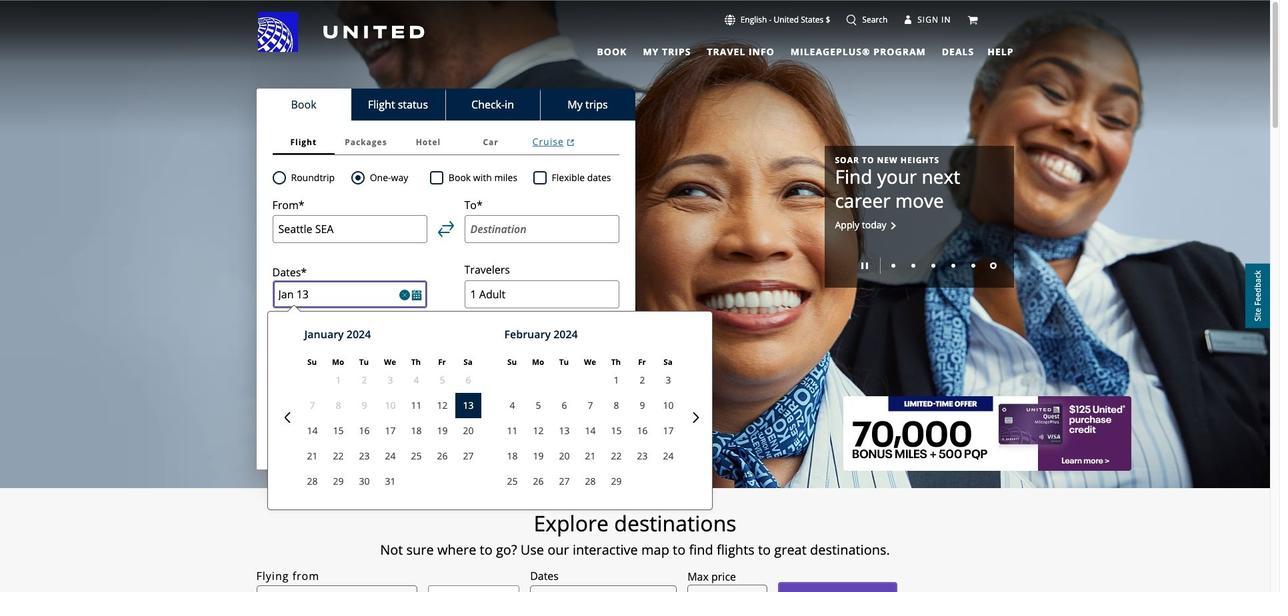 Task type: vqa. For each thing, say whether or not it's contained in the screenshot.
Clear Dates image
no



Task type: describe. For each thing, give the bounding box(es) containing it.
currently in english united states	$ enter to change image
[[725, 15, 735, 25]]

calendar application
[[271, 312, 1090, 520]]

1 vertical spatial tab list
[[256, 89, 635, 121]]

please enter the max price in the input text or tab to access the slider to set the max price. element
[[687, 569, 736, 585]]

flying from element
[[256, 569, 319, 585]]

0 vertical spatial tab list
[[589, 40, 977, 60]]

view cart, click to view list of recently searched saved trips. image
[[967, 14, 978, 25]]

move backward to switch to the previous month. image
[[282, 413, 292, 424]]

slide 1 of 6 image
[[891, 264, 895, 268]]

slide 4 of 6 image
[[951, 264, 955, 268]]

explore destinations element
[[180, 511, 1090, 537]]

Depart text field
[[272, 281, 427, 309]]

not sure where to go? use our interactive map to find flights to great destinations. element
[[180, 543, 1090, 559]]

round trip flight search element
[[286, 170, 335, 186]]

slide 6 of 6 image
[[990, 263, 996, 270]]

pause image
[[861, 263, 868, 270]]

move forward to switch to the next month. image
[[690, 413, 701, 424]]



Task type: locate. For each thing, give the bounding box(es) containing it.
carousel buttons element
[[835, 253, 1003, 277]]

slide 5 of 6 image
[[971, 264, 975, 268]]

book with miles element
[[430, 170, 533, 186]]

Origin text field
[[272, 216, 427, 244]]

None text field
[[687, 585, 768, 593]]

2 vertical spatial tab list
[[272, 130, 619, 155]]

one way flight search element
[[364, 170, 408, 186]]

main content
[[0, 1, 1270, 593]]

united logo link to homepage image
[[258, 12, 424, 52]]

slide 3 of 6 image
[[931, 264, 935, 268]]

Destination text field
[[464, 216, 619, 244]]

navigation
[[0, 11, 1270, 60]]

slide 2 of 6 image
[[911, 264, 915, 268]]

reverse origin and destination image
[[438, 221, 454, 237]]

tab list
[[589, 40, 977, 60], [256, 89, 635, 121], [272, 130, 619, 155]]



